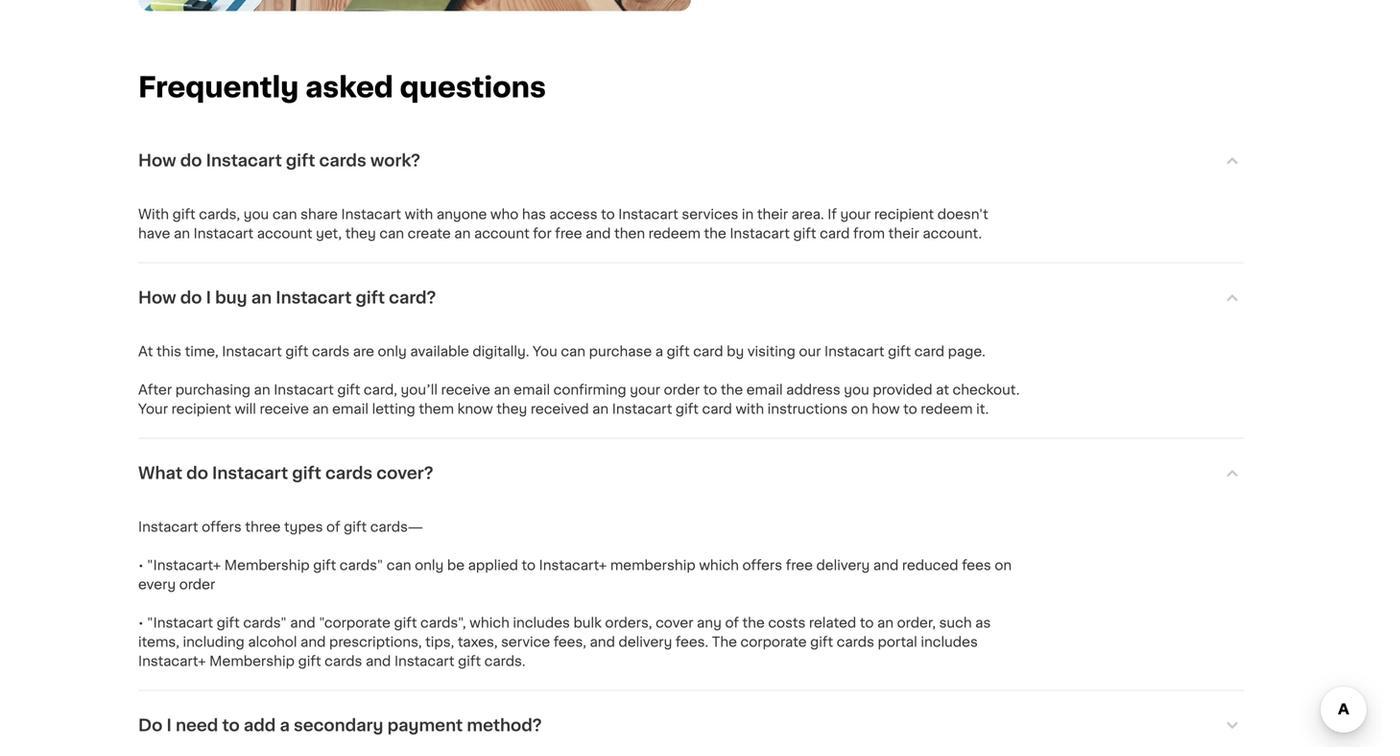 Task type: describe. For each thing, give the bounding box(es) containing it.
any
[[697, 617, 722, 630]]

2 horizontal spatial email
[[747, 383, 783, 397]]

0 vertical spatial of
[[326, 521, 340, 534]]

yet,
[[316, 227, 342, 240]]

will
[[235, 403, 256, 416]]

to down provided
[[904, 403, 918, 416]]

alcohol
[[248, 636, 297, 649]]

including
[[183, 636, 245, 649]]

to right the applied
[[522, 559, 536, 573]]

membership
[[610, 559, 696, 573]]

cover
[[656, 617, 694, 630]]

1 • from the top
[[138, 559, 144, 573]]

"instacart+
[[147, 559, 221, 573]]

then
[[615, 227, 645, 240]]

0 vertical spatial includes
[[513, 617, 570, 630]]

the
[[712, 636, 737, 649]]

them
[[419, 403, 454, 416]]

i inside how do i buy an instacart gift card? dropdown button
[[206, 290, 211, 306]]

can left create
[[380, 227, 404, 240]]

to right related
[[860, 617, 874, 630]]

portal
[[878, 636, 918, 649]]

time,
[[185, 345, 219, 358]]

gift inside "dropdown button"
[[286, 152, 315, 169]]

at
[[138, 345, 153, 358]]

you inside with gift cards, you can share instacart with anyone who has access to instacart services in their area. if your recipient doesn't have an instacart account yet, they can create an account for free and then redeem the instacart gift card from their account.
[[244, 208, 269, 221]]

gift up "including"
[[217, 617, 240, 630]]

payment
[[388, 718, 463, 734]]

in
[[742, 208, 754, 221]]

gift down area.
[[794, 227, 817, 240]]

with inside at this time, instacart gift cards are only available digitally. you can purchase a gift card by visiting our instacart gift card page. after purchasing an instacart gift card, you'll receive an email confirming your order to the email address you provided at checkout. your recipient will receive an email letting them know they received an instacart gift card with instructions on how to redeem it.
[[736, 403, 764, 416]]

instacart offers three types of gift cards— • "instacart+ membership gift cards" can only be applied to instacart+ membership which offers free delivery and reduced fees on every order • "instacart gift cards" and "corporate gift cards", which includes bulk orders, cover any of the costs related to an order, such as items, including alcohol and prescriptions, tips, taxes, service fees, and delivery fees. the corporate gift cards portal includes instacart+ membership gift cards and instacart gift cards.
[[138, 521, 1016, 669]]

add
[[244, 718, 276, 734]]

do i need to add a secondary payment method?
[[138, 718, 542, 734]]

card,
[[364, 383, 397, 397]]

you'll
[[401, 383, 438, 397]]

frequently
[[138, 74, 299, 101]]

confirming
[[554, 383, 627, 397]]

corporate
[[741, 636, 807, 649]]

card left the 'by'
[[693, 345, 724, 358]]

do i need to add a secondary payment method? button
[[138, 692, 1244, 748]]

0 horizontal spatial receive
[[260, 403, 309, 416]]

0 horizontal spatial offers
[[202, 521, 242, 534]]

do for how do instacart gift cards work?
[[180, 152, 202, 169]]

1 vertical spatial cards"
[[243, 617, 287, 630]]

reduced
[[902, 559, 959, 573]]

if
[[828, 208, 837, 221]]

free inside with gift cards, you can share instacart with anyone who has access to instacart services in their area. if your recipient doesn't have an instacart account yet, they can create an account for free and then redeem the instacart gift card from their account.
[[555, 227, 582, 240]]

how do instacart gift cards work? button
[[138, 126, 1244, 195]]

know
[[458, 403, 493, 416]]

an inside instacart offers three types of gift cards— • "instacart+ membership gift cards" can only be applied to instacart+ membership which offers free delivery and reduced fees on every order • "instacart gift cards" and "corporate gift cards", which includes bulk orders, cover any of the costs related to an order, such as items, including alcohol and prescriptions, tips, taxes, service fees, and delivery fees. the corporate gift cards portal includes instacart+ membership gift cards and instacart gift cards.
[[878, 617, 894, 630]]

0 vertical spatial membership
[[224, 559, 310, 573]]

can left share
[[273, 208, 297, 221]]

after
[[138, 383, 172, 397]]

buy
[[215, 290, 247, 306]]

recipient inside at this time, instacart gift cards are only available digitally. you can purchase a gift card by visiting our instacart gift card page. after purchasing an instacart gift card, you'll receive an email confirming your order to the email address you provided at checkout. your recipient will receive an email letting them know they received an instacart gift card with instructions on how to redeem it.
[[171, 403, 231, 416]]

page.
[[948, 345, 986, 358]]

prescriptions,
[[329, 636, 422, 649]]

orders,
[[605, 617, 652, 630]]

and right alcohol
[[301, 636, 326, 649]]

order inside instacart offers three types of gift cards— • "instacart+ membership gift cards" can only be applied to instacart+ membership which offers free delivery and reduced fees on every order • "instacart gift cards" and "corporate gift cards", which includes bulk orders, cover any of the costs related to an order, such as items, including alcohol and prescriptions, tips, taxes, service fees, and delivery fees. the corporate gift cards portal includes instacart+ membership gift cards and instacart gift cards.
[[179, 578, 215, 592]]

three
[[245, 521, 281, 534]]

gift down related
[[810, 636, 834, 649]]

only inside at this time, instacart gift cards are only available digitally. you can purchase a gift card by visiting our instacart gift card page. after purchasing an instacart gift card, you'll receive an email confirming your order to the email address you provided at checkout. your recipient will receive an email letting them know they received an instacart gift card with instructions on how to redeem it.
[[378, 345, 407, 358]]

items,
[[138, 636, 179, 649]]

gift left cards—
[[344, 521, 367, 534]]

from
[[854, 227, 885, 240]]

be
[[447, 559, 465, 573]]

you
[[533, 345, 558, 358]]

free inside instacart offers three types of gift cards— • "instacart+ membership gift cards" can only be applied to instacart+ membership which offers free delivery and reduced fees on every order • "instacart gift cards" and "corporate gift cards", which includes bulk orders, cover any of the costs related to an order, such as items, including alcohol and prescriptions, tips, taxes, service fees, and delivery fees. the corporate gift cards portal includes instacart+ membership gift cards and instacart gift cards.
[[786, 559, 813, 573]]

1 vertical spatial their
[[889, 227, 920, 240]]

how for how do instacart gift cards work?
[[138, 152, 176, 169]]

provided
[[873, 383, 933, 397]]

card left page.
[[915, 345, 945, 358]]

instacart right our
[[825, 345, 885, 358]]

are
[[353, 345, 374, 358]]

gift down the taxes,
[[458, 655, 481, 669]]

gift left card,
[[337, 383, 360, 397]]

at
[[936, 383, 950, 397]]

gift up what do instacart gift cards cover? dropdown button
[[676, 403, 699, 416]]

do for how do i buy an instacart gift card?
[[180, 290, 202, 306]]

cards inside at this time, instacart gift cards are only available digitally. you can purchase a gift card by visiting our instacart gift card page. after purchasing an instacart gift card, you'll receive an email confirming your order to the email address you provided at checkout. your recipient will receive an email letting them know they received an instacart gift card with instructions on how to redeem it.
[[312, 345, 350, 358]]

on inside at this time, instacart gift cards are only available digitally. you can purchase a gift card by visiting our instacart gift card page. after purchasing an instacart gift card, you'll receive an email confirming your order to the email address you provided at checkout. your recipient will receive an email letting them know they received an instacart gift card with instructions on how to redeem it.
[[851, 403, 869, 416]]

and up alcohol
[[290, 617, 316, 630]]

how do i buy an instacart gift card?
[[138, 290, 436, 306]]

visiting
[[748, 345, 796, 358]]

received
[[531, 403, 589, 416]]

do
[[138, 718, 163, 734]]

0 horizontal spatial delivery
[[619, 636, 672, 649]]

services
[[682, 208, 739, 221]]

address
[[787, 383, 841, 397]]

how do instacart gift cards work?
[[138, 152, 421, 169]]

instacart down the confirming
[[612, 403, 672, 416]]

fees,
[[554, 636, 587, 649]]

secondary
[[294, 718, 384, 734]]

2 account from the left
[[474, 227, 530, 240]]

cards inside "dropdown button"
[[319, 152, 367, 169]]

instacart up "instacart+
[[138, 521, 198, 534]]

this
[[156, 345, 181, 358]]

and down prescriptions,
[[366, 655, 391, 669]]

your inside with gift cards, you can share instacart with anyone who has access to instacart services in their area. if your recipient doesn't have an instacart account yet, they can create an account for free and then redeem the instacart gift card from their account.
[[841, 208, 871, 221]]

with gift cards, you can share instacart with anyone who has access to instacart services in their area. if your recipient doesn't have an instacart account yet, they can create an account for free and then redeem the instacart gift card from their account.
[[138, 208, 992, 240]]

can inside instacart offers three types of gift cards— • "instacart+ membership gift cards" can only be applied to instacart+ membership which offers free delivery and reduced fees on every order • "instacart gift cards" and "corporate gift cards", which includes bulk orders, cover any of the costs related to an order, such as items, including alcohol and prescriptions, tips, taxes, service fees, and delivery fees. the corporate gift cards portal includes instacart+ membership gift cards and instacart gift cards.
[[387, 559, 411, 573]]

related
[[809, 617, 857, 630]]

checkout.
[[953, 383, 1020, 397]]

cards—
[[370, 521, 423, 534]]

has
[[522, 208, 546, 221]]

taxes,
[[458, 636, 498, 649]]

order inside at this time, instacart gift cards are only available digitally. you can purchase a gift card by visiting our instacart gift card page. after purchasing an instacart gift card, you'll receive an email confirming your order to the email address you provided at checkout. your recipient will receive an email letting them know they received an instacart gift card with instructions on how to redeem it.
[[664, 383, 700, 397]]

cover?
[[377, 465, 434, 482]]

need
[[176, 718, 218, 734]]

purchasing
[[175, 383, 251, 397]]

to inside with gift cards, you can share instacart with anyone who has access to instacart services in their area. if your recipient doesn't have an instacart account yet, they can create an account for free and then redeem the instacart gift card from their account.
[[601, 208, 615, 221]]

1 vertical spatial which
[[470, 617, 510, 630]]

asked
[[305, 74, 394, 101]]

purchase
[[589, 345, 652, 358]]

letting
[[372, 403, 416, 416]]

what do instacart gift cards cover? button
[[138, 439, 1244, 508]]

gift down the how do i buy an instacart gift card? in the left top of the page
[[286, 345, 309, 358]]

cards down prescriptions,
[[325, 655, 362, 669]]

0 vertical spatial their
[[757, 208, 788, 221]]

gift down types
[[313, 559, 336, 573]]

a inside at this time, instacart gift cards are only available digitally. you can purchase a gift card by visiting our instacart gift card page. after purchasing an instacart gift card, you'll receive an email confirming your order to the email address you provided at checkout. your recipient will receive an email letting them know they received an instacart gift card with instructions on how to redeem it.
[[656, 345, 664, 358]]

1 horizontal spatial which
[[699, 559, 739, 573]]

2 • from the top
[[138, 617, 144, 630]]

cards down related
[[837, 636, 875, 649]]

what
[[138, 465, 182, 482]]

card down the 'by'
[[702, 403, 733, 416]]



Task type: vqa. For each thing, say whether or not it's contained in the screenshot.
the left Ultra
no



Task type: locate. For each thing, give the bounding box(es) containing it.
1 account from the left
[[257, 227, 313, 240]]

1 vertical spatial they
[[497, 403, 527, 416]]

anyone
[[437, 208, 487, 221]]

gift up provided
[[888, 345, 911, 358]]

card?
[[389, 290, 436, 306]]

1 vertical spatial •
[[138, 617, 144, 630]]

an down the confirming
[[593, 403, 609, 416]]

recipient
[[875, 208, 934, 221], [171, 403, 231, 416]]

card down if
[[820, 227, 850, 240]]

questions
[[400, 74, 546, 101]]

0 vertical spatial do
[[180, 152, 202, 169]]

a right add
[[280, 718, 290, 734]]

your inside at this time, instacart gift cards are only available digitally. you can purchase a gift card by visiting our instacart gift card page. after purchasing an instacart gift card, you'll receive an email confirming your order to the email address you provided at checkout. your recipient will receive an email letting them know they received an instacart gift card with instructions on how to redeem it.
[[630, 383, 661, 397]]

i
[[206, 290, 211, 306], [167, 718, 172, 734]]

your
[[841, 208, 871, 221], [630, 383, 661, 397]]

with
[[405, 208, 433, 221], [736, 403, 764, 416]]

0 horizontal spatial order
[[179, 578, 215, 592]]

1 vertical spatial of
[[725, 617, 739, 630]]

recipient up from
[[875, 208, 934, 221]]

0 horizontal spatial includes
[[513, 617, 570, 630]]

the up the corporate
[[743, 617, 765, 630]]

membership
[[224, 559, 310, 573], [209, 655, 295, 669]]

1 vertical spatial a
[[280, 718, 290, 734]]

1 vertical spatial on
[[995, 559, 1012, 573]]

0 horizontal spatial a
[[280, 718, 290, 734]]

on left how on the right bottom
[[851, 403, 869, 416]]

1 horizontal spatial receive
[[441, 383, 491, 397]]

i right do
[[167, 718, 172, 734]]

instacart inside dropdown button
[[212, 465, 288, 482]]

what do instacart gift cards cover?
[[138, 465, 434, 482]]

1 vertical spatial how
[[138, 290, 176, 306]]

1 vertical spatial receive
[[260, 403, 309, 416]]

do
[[180, 152, 202, 169], [180, 290, 202, 306], [186, 465, 208, 482]]

and inside with gift cards, you can share instacart with anyone who has access to instacart services in their area. if your recipient doesn't have an instacart account yet, they can create an account for free and then redeem the instacart gift card from their account.
[[586, 227, 611, 240]]

how up with
[[138, 152, 176, 169]]

1 horizontal spatial redeem
[[921, 403, 973, 416]]

1 horizontal spatial a
[[656, 345, 664, 358]]

1 horizontal spatial only
[[415, 559, 444, 573]]

1 horizontal spatial email
[[514, 383, 550, 397]]

redeem inside at this time, instacart gift cards are only available digitally. you can purchase a gift card by visiting our instacart gift card page. after purchasing an instacart gift card, you'll receive an email confirming your order to the email address you provided at checkout. your recipient will receive an email letting them know they received an instacart gift card with instructions on how to redeem it.
[[921, 403, 973, 416]]

a inside the do i need to add a secondary payment method? dropdown button
[[280, 718, 290, 734]]

membership down three at the left of the page
[[224, 559, 310, 573]]

the for how do i buy an instacart gift card?
[[721, 383, 743, 397]]

delivery
[[817, 559, 870, 573], [619, 636, 672, 649]]

at this time, instacart gift cards are only available digitally. you can purchase a gift card by visiting our instacart gift card page. after purchasing an instacart gift card, you'll receive an email confirming your order to the email address you provided at checkout. your recipient will receive an email letting them know they received an instacart gift card with instructions on how to redeem it.
[[138, 345, 1024, 416]]

email up received
[[514, 383, 550, 397]]

an right the have
[[174, 227, 190, 240]]

0 vertical spatial order
[[664, 383, 700, 397]]

0 vertical spatial recipient
[[875, 208, 934, 221]]

of up the
[[725, 617, 739, 630]]

gift down "corporate at the bottom of page
[[298, 655, 321, 669]]

1 horizontal spatial offers
[[743, 559, 783, 573]]

you
[[244, 208, 269, 221], [844, 383, 870, 397]]

they right yet,
[[345, 227, 376, 240]]

1 horizontal spatial recipient
[[875, 208, 934, 221]]

instacart right time,
[[222, 345, 282, 358]]

an up will
[[254, 383, 270, 397]]

with left instructions
[[736, 403, 764, 416]]

0 horizontal spatial account
[[257, 227, 313, 240]]

an
[[174, 227, 190, 240], [454, 227, 471, 240], [251, 290, 272, 306], [254, 383, 270, 397], [494, 383, 510, 397], [313, 403, 329, 416], [593, 403, 609, 416], [878, 617, 894, 630]]

1 horizontal spatial your
[[841, 208, 871, 221]]

by
[[727, 345, 744, 358]]

you right cards,
[[244, 208, 269, 221]]

1 vertical spatial you
[[844, 383, 870, 397]]

1 horizontal spatial cards"
[[340, 559, 383, 573]]

1 vertical spatial do
[[180, 290, 202, 306]]

they inside with gift cards, you can share instacart with anyone who has access to instacart services in their area. if your recipient doesn't have an instacart account yet, they can create an account for free and then redeem the instacart gift card from their account.
[[345, 227, 376, 240]]

have
[[138, 227, 170, 240]]

0 horizontal spatial free
[[555, 227, 582, 240]]

0 horizontal spatial recipient
[[171, 403, 231, 416]]

1 horizontal spatial includes
[[921, 636, 978, 649]]

instacart
[[206, 152, 282, 169], [341, 208, 401, 221], [619, 208, 679, 221], [194, 227, 254, 240], [730, 227, 790, 240], [276, 290, 352, 306], [222, 345, 282, 358], [825, 345, 885, 358], [274, 383, 334, 397], [612, 403, 672, 416], [212, 465, 288, 482], [138, 521, 198, 534], [395, 655, 455, 669]]

the down services
[[704, 227, 727, 240]]

an up what do instacart gift cards cover?
[[313, 403, 329, 416]]

0 vertical spatial instacart+
[[539, 559, 607, 573]]

instacart down cards,
[[194, 227, 254, 240]]

instacart inside "dropdown button"
[[206, 152, 282, 169]]

as
[[976, 617, 991, 630]]

1 vertical spatial with
[[736, 403, 764, 416]]

instacart up the then
[[619, 208, 679, 221]]

with up create
[[405, 208, 433, 221]]

instacart+
[[539, 559, 607, 573], [138, 655, 206, 669]]

0 horizontal spatial on
[[851, 403, 869, 416]]

1 vertical spatial includes
[[921, 636, 978, 649]]

1 vertical spatial your
[[630, 383, 661, 397]]

free down access
[[555, 227, 582, 240]]

on inside instacart offers three types of gift cards— • "instacart+ membership gift cards" can only be applied to instacart+ membership which offers free delivery and reduced fees on every order • "instacart gift cards" and "corporate gift cards", which includes bulk orders, cover any of the costs related to an order, such as items, including alcohol and prescriptions, tips, taxes, service fees, and delivery fees. the corporate gift cards portal includes instacart+ membership gift cards and instacart gift cards.
[[995, 559, 1012, 573]]

0 horizontal spatial instacart+
[[138, 655, 206, 669]]

0 vertical spatial they
[[345, 227, 376, 240]]

can inside at this time, instacart gift cards are only available digitally. you can purchase a gift card by visiting our instacart gift card page. after purchasing an instacart gift card, you'll receive an email confirming your order to the email address you provided at checkout. your recipient will receive an email letting them know they received an instacart gift card with instructions on how to redeem it.
[[561, 345, 586, 358]]

gift down how do i buy an instacart gift card? dropdown button
[[667, 345, 690, 358]]

only inside instacart offers three types of gift cards— • "instacart+ membership gift cards" can only be applied to instacart+ membership which offers free delivery and reduced fees on every order • "instacart gift cards" and "corporate gift cards", which includes bulk orders, cover any of the costs related to an order, such as items, including alcohol and prescriptions, tips, taxes, service fees, and delivery fees. the corporate gift cards portal includes instacart+ membership gift cards and instacart gift cards.
[[415, 559, 444, 573]]

2 how from the top
[[138, 290, 176, 306]]

1 horizontal spatial they
[[497, 403, 527, 416]]

1 vertical spatial delivery
[[619, 636, 672, 649]]

1 vertical spatial offers
[[743, 559, 783, 573]]

0 vertical spatial your
[[841, 208, 871, 221]]

an down digitally.
[[494, 383, 510, 397]]

1 horizontal spatial instacart+
[[539, 559, 607, 573]]

• up every
[[138, 559, 144, 573]]

0 vertical spatial i
[[206, 290, 211, 306]]

0 horizontal spatial they
[[345, 227, 376, 240]]

0 vertical spatial cards"
[[340, 559, 383, 573]]

1 vertical spatial redeem
[[921, 403, 973, 416]]

to left add
[[222, 718, 240, 734]]

0 horizontal spatial their
[[757, 208, 788, 221]]

work?
[[370, 152, 421, 169]]

free
[[555, 227, 582, 240], [786, 559, 813, 573]]

your down purchase
[[630, 383, 661, 397]]

gift up share
[[286, 152, 315, 169]]

0 vertical spatial how
[[138, 152, 176, 169]]

how inside "dropdown button"
[[138, 152, 176, 169]]

1 vertical spatial recipient
[[171, 403, 231, 416]]

1 horizontal spatial with
[[736, 403, 764, 416]]

0 vertical spatial on
[[851, 403, 869, 416]]

your
[[138, 403, 168, 416]]

cards left work? at the left
[[319, 152, 367, 169]]

0 horizontal spatial you
[[244, 208, 269, 221]]

"instacart
[[147, 617, 213, 630]]

instructions
[[768, 403, 848, 416]]

order up what do instacart gift cards cover? dropdown button
[[664, 383, 700, 397]]

0 horizontal spatial cards"
[[243, 617, 287, 630]]

1 horizontal spatial on
[[995, 559, 1012, 573]]

to inside dropdown button
[[222, 718, 240, 734]]

share
[[301, 208, 338, 221]]

membership down alcohol
[[209, 655, 295, 669]]

for
[[533, 227, 552, 240]]

area.
[[792, 208, 824, 221]]

0 vertical spatial with
[[405, 208, 433, 221]]

0 vertical spatial only
[[378, 345, 407, 358]]

0 vertical spatial you
[[244, 208, 269, 221]]

0 horizontal spatial which
[[470, 617, 510, 630]]

1 vertical spatial free
[[786, 559, 813, 573]]

2 vertical spatial do
[[186, 465, 208, 482]]

instacart down in
[[730, 227, 790, 240]]

offers up costs
[[743, 559, 783, 573]]

instacart down yet,
[[276, 290, 352, 306]]

recipient down purchasing
[[171, 403, 231, 416]]

an right buy
[[251, 290, 272, 306]]

0 vertical spatial free
[[555, 227, 582, 240]]

who
[[491, 208, 519, 221]]

fees
[[962, 559, 992, 573]]

create
[[408, 227, 451, 240]]

the inside with gift cards, you can share instacart with anyone who has access to instacart services in their area. if your recipient doesn't have an instacart account yet, they can create an account for free and then redeem the instacart gift card from their account.
[[704, 227, 727, 240]]

your right if
[[841, 208, 871, 221]]

an up 'portal'
[[878, 617, 894, 630]]

1 horizontal spatial you
[[844, 383, 870, 397]]

i left buy
[[206, 290, 211, 306]]

and left reduced
[[874, 559, 899, 573]]

receive up know
[[441, 383, 491, 397]]

1 horizontal spatial of
[[725, 617, 739, 630]]

order,
[[897, 617, 936, 630]]

gift inside dropdown button
[[356, 290, 385, 306]]

do inside dropdown button
[[186, 465, 208, 482]]

the inside instacart offers three types of gift cards— • "instacart+ membership gift cards" can only be applied to instacart+ membership which offers free delivery and reduced fees on every order • "instacart gift cards" and "corporate gift cards", which includes bulk orders, cover any of the costs related to an order, such as items, including alcohol and prescriptions, tips, taxes, service fees, and delivery fees. the corporate gift cards portal includes instacart+ membership gift cards and instacart gift cards.
[[743, 617, 765, 630]]

the
[[704, 227, 727, 240], [721, 383, 743, 397], [743, 617, 765, 630]]

and down the bulk
[[590, 636, 615, 649]]

you inside at this time, instacart gift cards are only available digitally. you can purchase a gift card by visiting our instacart gift card page. after purchasing an instacart gift card, you'll receive an email confirming your order to the email address you provided at checkout. your recipient will receive an email letting them know they received an instacart gift card with instructions on how to redeem it.
[[844, 383, 870, 397]]

0 horizontal spatial only
[[378, 345, 407, 358]]

0 horizontal spatial of
[[326, 521, 340, 534]]

0 horizontal spatial your
[[630, 383, 661, 397]]

instacart left card,
[[274, 383, 334, 397]]

they
[[345, 227, 376, 240], [497, 403, 527, 416]]

0 vertical spatial a
[[656, 345, 664, 358]]

delivery down orders,
[[619, 636, 672, 649]]

email down visiting
[[747, 383, 783, 397]]

instacart up cards,
[[206, 152, 282, 169]]

recipient inside with gift cards, you can share instacart with anyone who has access to instacart services in their area. if your recipient doesn't have an instacart account yet, they can create an account for free and then redeem the instacart gift card from their account.
[[875, 208, 934, 221]]

email
[[514, 383, 550, 397], [747, 383, 783, 397], [332, 403, 369, 416]]

which up the taxes,
[[470, 617, 510, 630]]

cards,
[[199, 208, 240, 221]]

gift right with
[[173, 208, 196, 221]]

1 vertical spatial membership
[[209, 655, 295, 669]]

applied
[[468, 559, 518, 573]]

includes
[[513, 617, 570, 630], [921, 636, 978, 649]]

cards"
[[340, 559, 383, 573], [243, 617, 287, 630]]

0 vertical spatial delivery
[[817, 559, 870, 573]]

cards" down cards—
[[340, 559, 383, 573]]

with inside with gift cards, you can share instacart with anyone who has access to instacart services in their area. if your recipient doesn't have an instacart account yet, they can create an account for free and then redeem the instacart gift card from their account.
[[405, 208, 433, 221]]

offers left three at the left of the page
[[202, 521, 242, 534]]

cards left the cover?
[[325, 465, 373, 482]]

how inside dropdown button
[[138, 290, 176, 306]]

2 vertical spatial the
[[743, 617, 765, 630]]

0 horizontal spatial email
[[332, 403, 369, 416]]

a
[[656, 345, 664, 358], [280, 718, 290, 734]]

instacart+ up the bulk
[[539, 559, 607, 573]]

0 vertical spatial the
[[704, 227, 727, 240]]

with
[[138, 208, 169, 221]]

account down who
[[474, 227, 530, 240]]

"corporate
[[319, 617, 391, 630]]

cards inside dropdown button
[[325, 465, 373, 482]]

do inside dropdown button
[[180, 290, 202, 306]]

includes down "such"
[[921, 636, 978, 649]]

how
[[138, 152, 176, 169], [138, 290, 176, 306]]

our
[[799, 345, 821, 358]]

1 vertical spatial i
[[167, 718, 172, 734]]

how for how do i buy an instacart gift card?
[[138, 290, 176, 306]]

card inside with gift cards, you can share instacart with anyone who has access to instacart services in their area. if your recipient doesn't have an instacart account yet, they can create an account for free and then redeem the instacart gift card from their account.
[[820, 227, 850, 240]]

bulk
[[574, 617, 602, 630]]

account.
[[923, 227, 982, 240]]

0 vertical spatial redeem
[[649, 227, 701, 240]]

0 vertical spatial which
[[699, 559, 739, 573]]

gift
[[286, 152, 315, 169], [173, 208, 196, 221], [794, 227, 817, 240], [356, 290, 385, 306], [286, 345, 309, 358], [667, 345, 690, 358], [888, 345, 911, 358], [337, 383, 360, 397], [676, 403, 699, 416], [292, 465, 321, 482], [344, 521, 367, 534], [313, 559, 336, 573], [217, 617, 240, 630], [394, 617, 417, 630], [810, 636, 834, 649], [298, 655, 321, 669], [458, 655, 481, 669]]

1 horizontal spatial account
[[474, 227, 530, 240]]

tips,
[[425, 636, 454, 649]]

1 horizontal spatial their
[[889, 227, 920, 240]]

includes up service
[[513, 617, 570, 630]]

email down card,
[[332, 403, 369, 416]]

gift inside dropdown button
[[292, 465, 321, 482]]

an down anyone
[[454, 227, 471, 240]]

method?
[[467, 718, 542, 734]]

can down cards—
[[387, 559, 411, 573]]

cards left are
[[312, 345, 350, 358]]

0 horizontal spatial redeem
[[649, 227, 701, 240]]

do right what on the left bottom
[[186, 465, 208, 482]]

gift up prescriptions,
[[394, 617, 417, 630]]

which up any
[[699, 559, 739, 573]]

redeem inside with gift cards, you can share instacart with anyone who has access to instacart services in their area. if your recipient doesn't have an instacart account yet, they can create an account for free and then redeem the instacart gift card from their account.
[[649, 227, 701, 240]]

to up what do instacart gift cards cover? dropdown button
[[704, 383, 718, 397]]

an inside dropdown button
[[251, 290, 272, 306]]

0 vertical spatial offers
[[202, 521, 242, 534]]

instacart down tips,
[[395, 655, 455, 669]]

instacart inside dropdown button
[[276, 290, 352, 306]]

0 vertical spatial receive
[[441, 383, 491, 397]]

1 horizontal spatial free
[[786, 559, 813, 573]]

can right you
[[561, 345, 586, 358]]

service
[[501, 636, 550, 649]]

and
[[586, 227, 611, 240], [874, 559, 899, 573], [290, 617, 316, 630], [301, 636, 326, 649], [590, 636, 615, 649], [366, 655, 391, 669]]

digitally.
[[473, 345, 530, 358]]

doesn't
[[938, 208, 989, 221]]

0 horizontal spatial with
[[405, 208, 433, 221]]

it.
[[977, 403, 989, 416]]

the for how do instacart gift cards work?
[[704, 227, 727, 240]]

how
[[872, 403, 900, 416]]

they inside at this time, instacart gift cards are only available digitally. you can purchase a gift card by visiting our instacart gift card page. after purchasing an instacart gift card, you'll receive an email confirming your order to the email address you provided at checkout. your recipient will receive an email letting them know they received an instacart gift card with instructions on how to redeem it.
[[497, 403, 527, 416]]

fees.
[[676, 636, 709, 649]]

they right know
[[497, 403, 527, 416]]

0 horizontal spatial i
[[167, 718, 172, 734]]

gift up types
[[292, 465, 321, 482]]

1 vertical spatial the
[[721, 383, 743, 397]]

you right address
[[844, 383, 870, 397]]

1 horizontal spatial order
[[664, 383, 700, 397]]

account down share
[[257, 227, 313, 240]]

i inside the do i need to add a secondary payment method? dropdown button
[[167, 718, 172, 734]]

only left be
[[415, 559, 444, 573]]

frequently asked questions
[[138, 74, 546, 101]]

do for what do instacart gift cards cover?
[[186, 465, 208, 482]]

of
[[326, 521, 340, 534], [725, 617, 739, 630]]

do up cards,
[[180, 152, 202, 169]]

0 vertical spatial •
[[138, 559, 144, 573]]

redeem down services
[[649, 227, 701, 240]]

types
[[284, 521, 323, 534]]

their right in
[[757, 208, 788, 221]]

of right types
[[326, 521, 340, 534]]

delivery up related
[[817, 559, 870, 573]]

1 vertical spatial instacart+
[[138, 655, 206, 669]]

costs
[[768, 617, 806, 630]]

cards",
[[421, 617, 466, 630]]

every
[[138, 578, 176, 592]]

and down access
[[586, 227, 611, 240]]

1 vertical spatial only
[[415, 559, 444, 573]]

on
[[851, 403, 869, 416], [995, 559, 1012, 573]]

their
[[757, 208, 788, 221], [889, 227, 920, 240]]

do inside "dropdown button"
[[180, 152, 202, 169]]

1 how from the top
[[138, 152, 176, 169]]

instacart up three at the left of the page
[[212, 465, 288, 482]]

1 vertical spatial order
[[179, 578, 215, 592]]

instacart up yet,
[[341, 208, 401, 221]]

the inside at this time, instacart gift cards are only available digitally. you can purchase a gift card by visiting our instacart gift card page. after purchasing an instacart gift card, you'll receive an email confirming your order to the email address you provided at checkout. your recipient will receive an email letting them know they received an instacart gift card with instructions on how to redeem it.
[[721, 383, 743, 397]]

1 horizontal spatial i
[[206, 290, 211, 306]]

a right purchase
[[656, 345, 664, 358]]

to up the then
[[601, 208, 615, 221]]

redeem down at
[[921, 403, 973, 416]]



